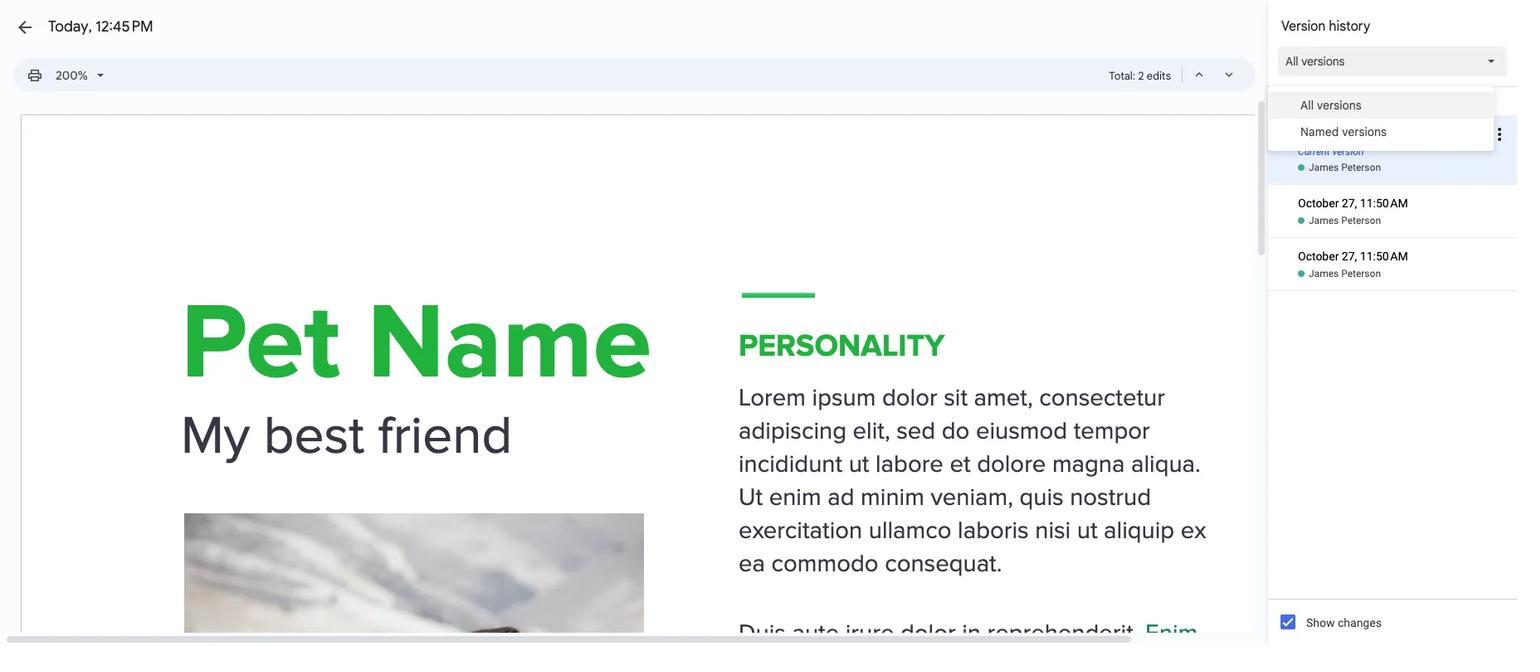 Task type: locate. For each thing, give the bounding box(es) containing it.
0 vertical spatial james peterson
[[1309, 162, 1381, 173]]

2 vertical spatial james peterson
[[1309, 268, 1381, 280]]

0 vertical spatial cell
[[1268, 185, 1517, 214]]

0 vertical spatial all versions
[[1285, 54, 1345, 69]]

all
[[1285, 54, 1298, 69], [1300, 98, 1314, 113]]

0 vertical spatial all
[[1285, 54, 1298, 69]]

1 vertical spatial cell
[[1268, 238, 1517, 267]]

james
[[1309, 162, 1339, 173], [1309, 215, 1339, 227], [1309, 268, 1339, 280]]

1 james from the top
[[1309, 162, 1339, 173]]

0 vertical spatial peterson
[[1341, 162, 1381, 173]]

Zoom text field
[[51, 64, 91, 87]]

today,
[[48, 17, 92, 36]]

total:
[[1109, 69, 1135, 83]]

today
[[1283, 96, 1312, 107]]

edits
[[1147, 69, 1171, 83]]

3 james from the top
[[1309, 268, 1339, 280]]

version history section
[[1268, 0, 1517, 646]]

named
[[1300, 124, 1339, 139]]

versions up version
[[1342, 124, 1387, 139]]

2 vertical spatial versions
[[1342, 124, 1387, 139]]

more actions image
[[1490, 105, 1510, 164]]

cell
[[1268, 185, 1517, 214], [1268, 238, 1517, 267]]

james peterson
[[1309, 162, 1381, 173], [1309, 215, 1381, 227], [1309, 268, 1381, 280]]

0 vertical spatial versions
[[1301, 54, 1345, 69]]

3 peterson from the top
[[1341, 268, 1381, 280]]

2 peterson from the top
[[1341, 215, 1381, 227]]

1 vertical spatial peterson
[[1341, 215, 1381, 227]]

versions inside option
[[1301, 54, 1345, 69]]

james for 2nd cell from the top of the row group at right top containing current version
[[1309, 268, 1339, 280]]

named versions
[[1300, 124, 1387, 139]]

1 vertical spatial versions
[[1317, 98, 1362, 113]]

12:45 pm
[[95, 17, 153, 36]]

1 vertical spatial james peterson
[[1309, 215, 1381, 227]]

history
[[1329, 18, 1370, 35]]

all versions down version history
[[1285, 54, 1345, 69]]

all inside option
[[1285, 54, 1298, 69]]

menu
[[1268, 86, 1494, 151]]

all versions
[[1285, 54, 1345, 69], [1300, 98, 1362, 113]]

2 vertical spatial james
[[1309, 268, 1339, 280]]

version history
[[1281, 18, 1370, 35]]

Show changes checkbox
[[1281, 615, 1295, 630]]

row group containing current version
[[1268, 87, 1517, 291]]

all versions up the named
[[1300, 98, 1362, 113]]

0 horizontal spatial all
[[1285, 54, 1298, 69]]

Zoom field
[[49, 63, 111, 88]]

row group
[[1268, 87, 1517, 291]]

changes
[[1338, 617, 1382, 630]]

all down version
[[1285, 54, 1298, 69]]

all up the named
[[1300, 98, 1314, 113]]

2 james from the top
[[1309, 215, 1339, 227]]

2 vertical spatial peterson
[[1341, 268, 1381, 280]]

0 vertical spatial james
[[1309, 162, 1339, 173]]

versions down version history
[[1301, 54, 1345, 69]]

1 horizontal spatial all
[[1300, 98, 1314, 113]]

all versions inside list box
[[1285, 54, 1345, 69]]

1 james peterson from the top
[[1309, 162, 1381, 173]]

versions
[[1301, 54, 1345, 69], [1317, 98, 1362, 113], [1342, 124, 1387, 139]]

1 vertical spatial james
[[1309, 215, 1339, 227]]

peterson
[[1341, 162, 1381, 173], [1341, 215, 1381, 227], [1341, 268, 1381, 280]]

today, 12:45 pm
[[48, 17, 153, 36]]

menu containing all versions
[[1268, 86, 1494, 151]]

current
[[1298, 146, 1330, 158]]

versions up named versions on the right of page
[[1317, 98, 1362, 113]]

2 cell from the top
[[1268, 238, 1517, 267]]



Task type: vqa. For each thing, say whether or not it's contained in the screenshot.
CHANGES on the bottom of page
yes



Task type: describe. For each thing, give the bounding box(es) containing it.
2 james peterson from the top
[[1309, 215, 1381, 227]]

total: 2 edits
[[1109, 69, 1171, 83]]

3 james peterson from the top
[[1309, 268, 1381, 280]]

mode and view toolbar
[[1109, 58, 1245, 91]]

Name this version text field
[[1295, 124, 1487, 145]]

current version
[[1298, 146, 1364, 158]]

2
[[1138, 69, 1144, 83]]

row group inside today, 12:45 pm application
[[1268, 87, 1517, 291]]

1 vertical spatial all versions
[[1300, 98, 1362, 113]]

menu inside today, 12:45 pm application
[[1268, 86, 1494, 151]]

total: 2 edits heading
[[1109, 66, 1171, 86]]

version
[[1281, 18, 1326, 35]]

version
[[1332, 146, 1364, 158]]

show
[[1306, 617, 1335, 630]]

james for current version cell on the top of the page
[[1309, 162, 1339, 173]]

all versions option
[[1285, 53, 1345, 70]]

james for first cell from the top
[[1309, 215, 1339, 227]]

main toolbar
[[20, 62, 112, 88]]

1 vertical spatial all
[[1300, 98, 1314, 113]]

all versions list box
[[1268, 46, 1517, 86]]

show changes
[[1306, 617, 1382, 630]]

today, 12:45 pm application
[[0, 0, 1517, 646]]

1 cell from the top
[[1268, 185, 1517, 214]]

today heading
[[1268, 87, 1517, 116]]

menu bar banner
[[0, 0, 1517, 99]]

1 peterson from the top
[[1341, 162, 1381, 173]]

current version cell
[[1268, 105, 1517, 164]]



